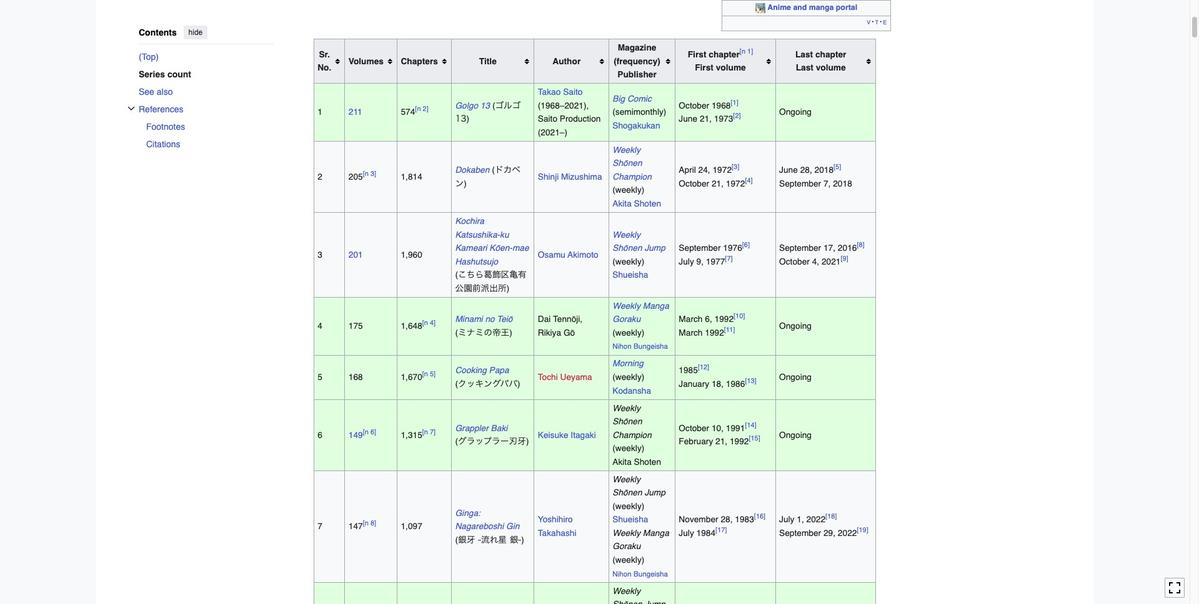 Task type: locate. For each thing, give the bounding box(es) containing it.
first down first chapter [n 1]
[[695, 63, 714, 73]]

1 vertical spatial akita
[[613, 457, 632, 467]]

1 horizontal spatial volume
[[816, 63, 846, 73]]

1 horizontal spatial 13
[[481, 100, 490, 110]]

chapter inside first chapter [n 1]
[[709, 49, 740, 59]]

october down the april
[[679, 179, 709, 189]]

nihon up morning link
[[613, 343, 632, 351]]

tochi ueyama link
[[538, 372, 592, 382]]

june up "september 7, 2018"
[[779, 165, 798, 175]]

1 vertical spatial nihon
[[613, 570, 632, 579]]

5 weekly from the top
[[613, 475, 641, 485]]

28, up [17]
[[721, 515, 733, 525]]

weekly inside weekly manga goraku (weekly) nihon bungeisha
[[613, 301, 641, 311]]

1 shueisha from the top
[[613, 270, 648, 280]]

grappler baki link
[[455, 424, 508, 434]]

2 march from the top
[[679, 328, 703, 338]]

weekly manga goraku link
[[613, 301, 669, 325]]

0 vertical spatial shueisha link
[[613, 270, 648, 280]]

saito up (1968–2021),
[[563, 87, 583, 97]]

0 vertical spatial manga
[[643, 301, 669, 311]]

(1968–2021),
[[538, 100, 589, 110]]

4
[[318, 321, 322, 331]]

銀牙
[[458, 536, 475, 545]]

0 vertical spatial 2022
[[807, 515, 826, 525]]

1 vertical spatial shueisha
[[613, 515, 648, 525]]

0 vertical spatial 28,
[[800, 165, 812, 175]]

[n left "4]"
[[422, 320, 428, 328]]

[n inside 1,670 [n 5]
[[422, 371, 428, 379]]

september for september 7, 2018
[[779, 179, 821, 189]]

weekly shōnen champion (weekly) akita shoten left the april
[[613, 145, 661, 209]]

4 shōnen from the top
[[613, 488, 642, 498]]

2018 up 7,
[[815, 165, 834, 175]]

1 goraku from the top
[[613, 315, 641, 325]]

shōnen inside "weekly shōnen jump (weekly) shueisha weekly manga goraku (weekly) nihon bungeisha"
[[613, 488, 642, 498]]

weekly shōnen champion (weekly) akita shoten for shinji mizushima
[[613, 145, 661, 209]]

2 shueisha link from the top
[[613, 515, 648, 525]]

1 vertical spatial jump
[[645, 488, 666, 498]]

bungeisha inside "weekly shōnen jump (weekly) shueisha weekly manga goraku (weekly) nihon bungeisha"
[[634, 570, 668, 579]]

grappler baki ( グラップラー刃牙 )
[[455, 424, 529, 447]]

175
[[349, 321, 363, 331]]

21, down october 1968 [1]
[[700, 114, 712, 124]]

shinji mizushima
[[538, 172, 602, 182]]

chapter up the first volume
[[709, 49, 740, 59]]

28, inside november 28, 1983 [16]
[[721, 515, 733, 525]]

1 vertical spatial 2022
[[838, 529, 857, 539]]

0 vertical spatial first
[[688, 49, 706, 59]]

0 vertical spatial march
[[679, 315, 703, 325]]

1,315 [n 7]
[[401, 429, 436, 440]]

june for 28,
[[779, 165, 798, 175]]

jump for weekly shōnen jump
[[645, 600, 666, 605]]

anime and manga portal
[[768, 3, 858, 12]]

2 weekly from the top
[[613, 230, 641, 240]]

shogakukan
[[613, 121, 660, 131]]

volume down first chapter [n 1]
[[716, 63, 746, 73]]

nihon bungeisha link up weekly shōnen jump
[[613, 570, 668, 579]]

july 1, 2022 [18]
[[779, 514, 837, 525]]

april
[[679, 165, 696, 175]]

1992 down march 6, 1992 [10]
[[705, 328, 724, 338]]

1 vertical spatial shoten
[[634, 457, 661, 467]]

october inside october 4, 2021 [9]
[[779, 257, 810, 267]]

weekly inside weekly shōnen jump (weekly) shueisha
[[613, 230, 641, 240]]

shueisha inside weekly shōnen jump (weekly) shueisha
[[613, 270, 648, 280]]

september down 1,
[[779, 529, 821, 539]]

2 jump from the top
[[645, 488, 666, 498]]

production
[[560, 114, 601, 124]]

2 vertical spatial 1992
[[730, 437, 749, 447]]

13 down golgo
[[455, 115, 467, 123]]

2 weekly shōnen champion (weekly) akita shoten from the top
[[613, 403, 661, 467]]

) inside grappler baki ( グラップラー刃牙 )
[[526, 437, 529, 447]]

1984
[[697, 529, 716, 539]]

21, inside 'june 21, 1973 [2]'
[[700, 114, 712, 124]]

[14]
[[745, 422, 757, 430]]

1 horizontal spatial saito
[[563, 87, 583, 97]]

1992 inside march 6, 1992 [10]
[[715, 315, 734, 325]]

[n for 147
[[363, 520, 369, 528]]

0 vertical spatial 2018
[[815, 165, 834, 175]]

0 horizontal spatial 2022
[[807, 515, 826, 525]]

0 vertical spatial champion
[[613, 172, 652, 182]]

kōen-
[[490, 243, 512, 253]]

jump inside weekly shōnen jump (weekly) shueisha
[[645, 243, 666, 253]]

1992 for 21,
[[730, 437, 749, 447]]

first inside first chapter [n 1]
[[688, 49, 706, 59]]

1,814
[[401, 172, 422, 182]]

21, for february
[[716, 437, 728, 447]]

october inside october 1968 [1]
[[679, 100, 709, 110]]

golgo
[[455, 100, 478, 110]]

september 29, 2022 [19]
[[779, 527, 869, 539]]

0 vertical spatial saito
[[563, 87, 583, 97]]

1 vertical spatial nihon bungeisha link
[[613, 570, 668, 579]]

1 champion from the top
[[613, 172, 652, 182]]

dai tennōji, rikiya gō
[[538, 315, 583, 338]]

2 akita from the top
[[613, 457, 632, 467]]

3 shōnen from the top
[[613, 417, 642, 427]]

march down march 6, 1992 [10]
[[679, 328, 703, 338]]

2018
[[815, 165, 834, 175], [833, 179, 852, 189]]

volume down the manga at right
[[816, 63, 846, 73]]

count
[[167, 69, 191, 79]]

2018 inside june 28, 2018 [5]
[[815, 165, 834, 175]]

1 horizontal spatial 28,
[[800, 165, 812, 175]]

201
[[349, 250, 363, 260]]

rikiya
[[538, 328, 561, 338]]

5 shōnen from the top
[[613, 600, 642, 605]]

1972 inside april 24, 1972 [3]
[[713, 165, 732, 175]]

2 nihon from the top
[[613, 570, 632, 579]]

2018 right 7,
[[833, 179, 852, 189]]

bungeisha up weekly shōnen jump
[[634, 570, 668, 579]]

1 vertical spatial 2018
[[833, 179, 852, 189]]

0 horizontal spatial 28,
[[721, 515, 733, 525]]

3 weekly from the top
[[613, 301, 641, 311]]

2018 for 28,
[[815, 165, 834, 175]]

march inside march 6, 1992 [10]
[[679, 315, 703, 325]]

march for 6,
[[679, 315, 703, 325]]

saito
[[563, 87, 583, 97], [538, 114, 557, 124]]

1 shueisha link from the top
[[613, 270, 648, 280]]

june inside 'june 21, 1973 [2]'
[[679, 114, 698, 124]]

manga inside "weekly shōnen jump (weekly) shueisha weekly manga goraku (weekly) nihon bungeisha"
[[643, 529, 669, 539]]

13 right golgo
[[481, 100, 490, 110]]

1 chapter from the left
[[709, 49, 740, 59]]

) down golgo
[[467, 114, 469, 124]]

2 champion from the top
[[613, 430, 652, 440]]

) down dokaben
[[464, 179, 467, 189]]

magazine
[[618, 43, 656, 53]]

jump inside weekly shōnen jump
[[645, 600, 666, 605]]

2022 right 29,
[[838, 529, 857, 539]]

0 vertical spatial bungeisha
[[634, 343, 668, 351]]

1 nihon bungeisha link from the top
[[613, 343, 668, 351]]

(top) link
[[139, 48, 274, 65]]

july 1984 [17]
[[679, 527, 727, 539]]

2 vertical spatial 21,
[[716, 437, 728, 447]]

1 vertical spatial weekly shōnen champion (weekly) akita shoten
[[613, 403, 661, 467]]

0 vertical spatial shueisha
[[613, 270, 648, 280]]

[n left "8]"
[[363, 520, 369, 528]]

september inside september 17, 2016 [8]
[[779, 243, 821, 253]]

0 horizontal spatial chapter
[[709, 49, 740, 59]]

1 horizontal spatial june
[[779, 165, 798, 175]]

goraku up morning link
[[613, 315, 641, 325]]

1 vertical spatial last
[[796, 63, 814, 73]]

6 (weekly) from the top
[[613, 502, 645, 512]]

2 bungeisha from the top
[[634, 570, 668, 579]]

first for first chapter [n 1]
[[688, 49, 706, 59]]

0 vertical spatial july
[[679, 257, 694, 267]]

1,648 [n 4]
[[401, 320, 436, 331]]

0 horizontal spatial volume
[[716, 63, 746, 73]]

october up february on the bottom right of page
[[679, 424, 709, 434]]

mizushima
[[561, 172, 602, 182]]

2 shōnen from the top
[[613, 243, 642, 253]]

papa
[[489, 366, 509, 376]]

july 9, 1977 [7]
[[679, 255, 733, 267]]

nihon bungeisha link up morning link
[[613, 343, 668, 351]]

6]
[[371, 429, 376, 437]]

chapter down the manga at right
[[816, 49, 846, 59]]

october 1968 [1]
[[679, 99, 739, 110]]

[1] link
[[731, 99, 739, 107]]

) left tochi
[[517, 379, 520, 389]]

nihon up weekly shōnen jump
[[613, 570, 632, 579]]

1972 for 21,
[[726, 179, 745, 189]]

[n 6] link
[[363, 429, 376, 437]]

ongoing for 1991
[[779, 430, 812, 440]]

september up october 4, 2021 [9]
[[779, 243, 821, 253]]

2 shueisha from the top
[[613, 515, 648, 525]]

1 horizontal spatial chapter
[[816, 49, 846, 59]]

shōnen inside weekly shōnen jump
[[613, 600, 642, 605]]

footnotes
[[146, 122, 185, 132]]

) down teiō
[[510, 328, 512, 338]]

july for 9,
[[679, 257, 694, 267]]

1 bungeisha from the top
[[634, 343, 668, 351]]

6,
[[705, 315, 712, 325]]

chapter inside 'last chapter last volume'
[[816, 49, 846, 59]]

shueisha inside "weekly shōnen jump (weekly) shueisha weekly manga goraku (weekly) nihon bungeisha"
[[613, 515, 648, 525]]

グラップラー刃牙
[[458, 438, 526, 446]]

dokaben
[[455, 165, 490, 175]]

4 ongoing from the top
[[779, 430, 812, 440]]

shoten for february
[[634, 457, 661, 467]]

2 vertical spatial july
[[679, 529, 694, 539]]

[n left 7]
[[422, 429, 428, 437]]

[1]
[[731, 99, 739, 107]]

) inside cooking papa ( クッキングパパ )
[[517, 379, 520, 389]]

) left keisuke on the bottom of page
[[526, 437, 529, 447]]

2022 inside september 29, 2022 [19]
[[838, 529, 857, 539]]

0 horizontal spatial june
[[679, 114, 698, 124]]

v t e
[[867, 17, 887, 26]]

icon image
[[756, 3, 766, 13]]

akimoto
[[568, 250, 598, 260]]

0 vertical spatial 1972
[[713, 165, 732, 175]]

2022 up september 29, 2022 [19] on the right of page
[[807, 515, 826, 525]]

manga left the july 1984 [17]
[[643, 529, 669, 539]]

manga down weekly shōnen jump (weekly) shueisha
[[643, 301, 669, 311]]

june inside june 28, 2018 [5]
[[779, 165, 798, 175]]

march left "6,"
[[679, 315, 703, 325]]

1 horizontal spatial 2022
[[838, 529, 857, 539]]

2 vertical spatial jump
[[645, 600, 666, 605]]

[n left 6]
[[363, 429, 369, 437]]

1 vertical spatial march
[[679, 328, 703, 338]]

[n left 5]
[[422, 371, 428, 379]]

weekly inside weekly shōnen jump
[[613, 587, 641, 597]]

1 vertical spatial saito
[[538, 114, 557, 124]]

21, inside february 21, 1992 [15]
[[716, 437, 728, 447]]

13 inside ゴルゴ 13
[[455, 115, 467, 123]]

(weekly)
[[613, 185, 645, 195], [613, 257, 645, 267], [613, 328, 645, 338], [613, 372, 645, 382], [613, 444, 645, 454], [613, 502, 645, 512], [613, 556, 645, 566]]

january
[[679, 379, 709, 389]]

april 24, 1972 [3]
[[679, 163, 739, 175]]

[n left 1] at top right
[[740, 48, 746, 56]]

[8]
[[857, 242, 865, 250]]

[n inside 574 [n 2]
[[415, 106, 421, 114]]

july down november
[[679, 529, 694, 539]]

jump inside "weekly shōnen jump (weekly) shueisha weekly manga goraku (weekly) nihon bungeisha"
[[645, 488, 666, 498]]

0 vertical spatial 1992
[[715, 315, 734, 325]]

october up 'june 21, 1973 [2]'
[[679, 100, 709, 110]]

29,
[[824, 529, 836, 539]]

[6]
[[742, 242, 750, 250]]

1 vertical spatial 28,
[[721, 515, 733, 525]]

1972 down [3] link
[[726, 179, 745, 189]]

september
[[779, 179, 821, 189], [679, 243, 721, 253], [779, 243, 821, 253], [779, 529, 821, 539]]

september inside september 29, 2022 [19]
[[779, 529, 821, 539]]

july inside 'july 1, 2022 [18]'
[[779, 515, 795, 525]]

[n left 2]
[[415, 106, 421, 114]]

2
[[318, 172, 322, 182]]

series count
[[139, 69, 191, 79]]

[n inside the 149 [n 6]
[[363, 429, 369, 437]]

0 vertical spatial weekly shōnen champion (weekly) akita shoten
[[613, 145, 661, 209]]

ginga: nagareboshi gin link
[[455, 508, 520, 532]]

1972 inside october 21, 1972 [4]
[[726, 179, 745, 189]]

1 vertical spatial june
[[779, 165, 798, 175]]

1992 inside march 1992 [11]
[[705, 328, 724, 338]]

1 shoten from the top
[[634, 199, 661, 209]]

shueisha for weekly shōnen jump (weekly) shueisha weekly manga goraku (weekly) nihon bungeisha
[[613, 515, 648, 525]]

jump for weekly shōnen jump (weekly) shueisha weekly manga goraku (weekly) nihon bungeisha
[[645, 488, 666, 498]]

) inside minami no teiō ( ミナミの帝王 )
[[510, 328, 512, 338]]

0 vertical spatial jump
[[645, 243, 666, 253]]

6 weekly from the top
[[613, 529, 641, 539]]

21, down april 24, 1972 [3]
[[712, 179, 724, 189]]

2 volume from the left
[[816, 63, 846, 73]]

kochira katsushika-ku kameari kōen-mae hashutsujo
[[455, 216, 529, 267]]

october for 21,
[[679, 179, 709, 189]]

july left 9,
[[679, 257, 694, 267]]

july inside july 9, 1977 [7]
[[679, 257, 694, 267]]

march for 1992
[[679, 328, 703, 338]]

21, for june
[[700, 114, 712, 124]]

champion down kodansha
[[613, 430, 652, 440]]

july inside the july 1984 [17]
[[679, 529, 694, 539]]

weekly
[[613, 145, 641, 155], [613, 230, 641, 240], [613, 301, 641, 311], [613, 403, 641, 413], [613, 475, 641, 485], [613, 529, 641, 539], [613, 587, 641, 597]]

2 shoten from the top
[[634, 457, 661, 467]]

saito up (2021–) at the left top of page
[[538, 114, 557, 124]]

1 vertical spatial 1992
[[705, 328, 724, 338]]

1 vertical spatial july
[[779, 515, 795, 525]]

4 (weekly) from the top
[[613, 372, 645, 382]]

weekly shōnen champion (weekly) akita shoten
[[613, 145, 661, 209], [613, 403, 661, 467]]

x small image
[[127, 105, 135, 112]]

1 vertical spatial bungeisha
[[634, 570, 668, 579]]

574
[[401, 107, 415, 117]]

2 ongoing from the top
[[779, 321, 812, 331]]

[n inside 147 [n 8]
[[363, 520, 369, 528]]

november
[[679, 515, 718, 525]]

march inside march 1992 [11]
[[679, 328, 703, 338]]

28, inside june 28, 2018 [5]
[[800, 165, 812, 175]]

goraku up weekly shōnen jump
[[613, 542, 641, 552]]

1 ongoing from the top
[[779, 107, 812, 117]]

3 (weekly) from the top
[[613, 328, 645, 338]]

1 vertical spatial 1972
[[726, 179, 745, 189]]

2 manga from the top
[[643, 529, 669, 539]]

march 6, 1992 [10]
[[679, 313, 745, 325]]

ongoing for [1]
[[779, 107, 812, 117]]

weekly shōnen champion (weekly) akita shoten down kodansha
[[613, 403, 661, 467]]

last
[[796, 49, 813, 59], [796, 63, 814, 73]]

2 goraku from the top
[[613, 542, 641, 552]]

) down こちら葛飾区亀有
[[507, 284, 510, 294]]

3 jump from the top
[[645, 600, 666, 605]]

0 vertical spatial akita
[[613, 199, 632, 209]]

2022 inside 'july 1, 2022 [18]'
[[807, 515, 826, 525]]

1 shōnen from the top
[[613, 158, 642, 168]]

21, inside october 21, 1972 [4]
[[712, 179, 724, 189]]

こちら葛飾区亀有
[[458, 271, 527, 279]]

october inside october 10, 1991 [14]
[[679, 424, 709, 434]]

shōnen for shinji mizushima
[[613, 158, 642, 168]]

( inside grappler baki ( グラップラー刃牙 )
[[455, 437, 458, 447]]

2022 for 1,
[[807, 515, 826, 525]]

8]
[[371, 520, 376, 528]]

1 vertical spatial manga
[[643, 529, 669, 539]]

2 (weekly) from the top
[[613, 257, 645, 267]]

0 vertical spatial nihon
[[613, 343, 632, 351]]

golgo 13 link
[[455, 100, 490, 110]]

september for september 29, 2022 [19]
[[779, 529, 821, 539]]

21, down 10,
[[716, 437, 728, 447]]

0 vertical spatial nihon bungeisha link
[[613, 343, 668, 351]]

[n left '3]'
[[363, 170, 369, 178]]

october left '4,'
[[779, 257, 810, 267]]

[n
[[740, 48, 746, 56], [415, 106, 421, 114], [363, 170, 369, 178], [422, 320, 428, 328], [422, 371, 428, 379], [363, 429, 369, 437], [422, 429, 428, 437], [363, 520, 369, 528]]

2 nihon bungeisha link from the top
[[613, 570, 668, 579]]

) right 流れ星
[[521, 535, 524, 545]]

0 vertical spatial june
[[679, 114, 698, 124]]

1 manga from the top
[[643, 301, 669, 311]]

september down june 28, 2018 [5]
[[779, 179, 821, 189]]

0 vertical spatial goraku
[[613, 315, 641, 325]]

october inside october 21, 1972 [4]
[[679, 179, 709, 189]]

ongoing for 1992
[[779, 321, 812, 331]]

[n inside 205 [n 3]
[[363, 170, 369, 178]]

ginga: nagareboshi gin ( 銀牙 -流れ星 銀- )
[[455, 508, 524, 545]]

1992 up [11]
[[715, 315, 734, 325]]

2 chapter from the left
[[816, 49, 846, 59]]

september up 9,
[[679, 243, 721, 253]]

1 jump from the top
[[645, 243, 666, 253]]

september inside the september 1976 [6]
[[679, 243, 721, 253]]

1 march from the top
[[679, 315, 703, 325]]

1 vertical spatial shueisha link
[[613, 515, 648, 525]]

1,
[[797, 515, 804, 525]]

1,670 [n 5]
[[401, 371, 436, 382]]

1 vertical spatial first
[[695, 63, 714, 73]]

0 vertical spatial 21,
[[700, 114, 712, 124]]

champion
[[613, 172, 652, 182], [613, 430, 652, 440]]

28, for 2018
[[800, 165, 812, 175]]

bungeisha up morning link
[[634, 343, 668, 351]]

1992 down 1991
[[730, 437, 749, 447]]

1 weekly shōnen champion (weekly) akita shoten from the top
[[613, 145, 661, 209]]

june down october 1968 [1]
[[679, 114, 698, 124]]

1972 for 24,
[[713, 165, 732, 175]]

champion for mizushima
[[613, 172, 652, 182]]

morning (weekly) kodansha
[[613, 359, 651, 396]]

first up the first volume
[[688, 49, 706, 59]]

1 akita from the top
[[613, 199, 632, 209]]

2021
[[822, 257, 841, 267]]

1972
[[713, 165, 732, 175], [726, 179, 745, 189]]

shōnen for osamu akimoto
[[613, 243, 642, 253]]

july left 1,
[[779, 515, 795, 525]]

[n inside 1,315 [n 7]
[[422, 429, 428, 437]]

7 weekly from the top
[[613, 587, 641, 597]]

3 ongoing from the top
[[779, 372, 812, 382]]

28, up "september 7, 2018"
[[800, 165, 812, 175]]

5 (weekly) from the top
[[613, 444, 645, 454]]

[5]
[[834, 163, 841, 172]]

shōnen inside weekly shōnen jump (weekly) shueisha
[[613, 243, 642, 253]]

6
[[318, 430, 322, 440]]

0 vertical spatial shoten
[[634, 199, 661, 209]]

1 vertical spatial 13
[[455, 115, 467, 123]]

champion up akita shoten link
[[613, 172, 652, 182]]

[n inside first chapter [n 1]
[[740, 48, 746, 56]]

[15] link
[[749, 435, 760, 444]]

1992 inside february 21, 1992 [15]
[[730, 437, 749, 447]]

1972 up october 21, 1972 [4]
[[713, 165, 732, 175]]

akita for mizushima
[[613, 199, 632, 209]]

1 vertical spatial goraku
[[613, 542, 641, 552]]

t link
[[875, 17, 879, 26]]

1 nihon from the top
[[613, 343, 632, 351]]

tochi
[[538, 372, 558, 382]]

0 vertical spatial 13
[[481, 100, 490, 110]]

1 vertical spatial 21,
[[712, 179, 724, 189]]

[n inside 1,648 [n 4]
[[422, 320, 428, 328]]

(weekly) inside weekly shōnen jump (weekly) shueisha
[[613, 257, 645, 267]]

[n for 1,670
[[422, 371, 428, 379]]

goraku
[[613, 315, 641, 325], [613, 542, 641, 552]]

1 vertical spatial champion
[[613, 430, 652, 440]]

0 horizontal spatial 13
[[455, 115, 467, 123]]

goraku inside weekly manga goraku (weekly) nihon bungeisha
[[613, 315, 641, 325]]



Task type: describe. For each thing, give the bounding box(es) containing it.
[4] link
[[745, 177, 753, 185]]

publisher
[[618, 69, 657, 79]]

13 for ゴルゴ 13
[[455, 115, 467, 123]]

yoshihiro
[[538, 515, 573, 525]]

1]
[[747, 48, 753, 56]]

0 horizontal spatial saito
[[538, 114, 557, 124]]

anime and manga portal link
[[768, 3, 858, 12]]

cooking papa link
[[455, 366, 509, 376]]

1,648
[[401, 321, 422, 331]]

[10] link
[[734, 313, 745, 321]]

takao saito (1968–2021), saito production (2021–)
[[538, 87, 601, 137]]

28, for 1983
[[721, 515, 733, 525]]

149 [n 6]
[[349, 429, 376, 440]]

v link
[[867, 17, 871, 26]]

hide button
[[183, 26, 208, 39]]

chapter for last
[[816, 49, 846, 59]]

1973
[[714, 114, 733, 124]]

keisuke
[[538, 430, 568, 440]]

minami
[[455, 315, 483, 325]]

shueisha link for osamu akimoto
[[613, 270, 648, 280]]

7,
[[824, 179, 831, 189]]

march 1992 [11]
[[679, 326, 735, 338]]

shueisha for weekly shōnen jump (weekly) shueisha
[[613, 270, 648, 280]]

( inside the ( こちら葛飾区亀有 公園前派出所
[[455, 270, 458, 280]]

akita for itagaki
[[613, 457, 632, 467]]

kameari
[[455, 243, 487, 253]]

1976
[[723, 243, 742, 253]]

hide
[[188, 28, 203, 37]]

katsushika-
[[455, 230, 500, 240]]

1991
[[726, 424, 745, 434]]

comic
[[627, 94, 652, 104]]

sr.
[[319, 49, 330, 59]]

[n for 1,648
[[422, 320, 428, 328]]

1,097
[[401, 522, 422, 532]]

574 [n 2]
[[401, 106, 429, 117]]

june for 21,
[[679, 114, 698, 124]]

september for september 17, 2016 [8]
[[779, 243, 821, 253]]

3
[[318, 250, 322, 260]]

) inside ginga: nagareboshi gin ( 銀牙 -流れ星 銀- )
[[521, 535, 524, 545]]

(semimonthly)
[[613, 107, 666, 117]]

see also link
[[139, 83, 274, 100]]

nihon inside "weekly shōnen jump (weekly) shueisha weekly manga goraku (weekly) nihon bungeisha"
[[613, 570, 632, 579]]

october 10, 1991 [14]
[[679, 422, 757, 434]]

yoshihiro takahashi link
[[538, 515, 577, 539]]

november 28, 1983 [16]
[[679, 514, 766, 525]]

7 (weekly) from the top
[[613, 556, 645, 566]]

shogakukan link
[[613, 121, 660, 131]]

( inside minami no teiō ( ミナミの帝王 )
[[455, 328, 458, 338]]

volume inside 'last chapter last volume'
[[816, 63, 846, 73]]

series
[[139, 69, 165, 79]]

2]
[[423, 106, 429, 114]]

gō
[[564, 328, 575, 338]]

( inside ginga: nagareboshi gin ( 銀牙 -流れ星 銀- )
[[455, 535, 458, 545]]

teiō
[[497, 315, 513, 325]]

1,960
[[401, 250, 422, 260]]

ミナミの帝王
[[458, 329, 510, 337]]

( inside cooking papa ( クッキングパパ )
[[455, 379, 458, 389]]

[n for 1,315
[[422, 429, 428, 437]]

june 21, 1973 [2]
[[679, 112, 741, 124]]

dai
[[538, 315, 551, 325]]

takao saito link
[[538, 87, 583, 97]]

公園前派出所
[[455, 284, 507, 293]]

january 18, 1986 [13]
[[679, 378, 757, 389]]

september 7, 2018
[[779, 179, 852, 189]]

2018 for 7,
[[833, 179, 852, 189]]

fullscreen image
[[1169, 583, 1181, 595]]

(frequency)
[[614, 56, 661, 66]]

morning
[[613, 359, 644, 369]]

[n for 205
[[363, 170, 369, 178]]

nagareboshi
[[455, 522, 504, 532]]

july for 1,
[[779, 515, 795, 525]]

shōnen for keisuke itagaki
[[613, 417, 642, 427]]

205 [n 3]
[[349, 170, 376, 182]]

13 for golgo 13
[[481, 100, 490, 110]]

[19]
[[857, 527, 869, 535]]

1992 for 6,
[[715, 315, 734, 325]]

v
[[867, 17, 871, 26]]

weekly shōnen jump (weekly) shueisha
[[613, 230, 666, 280]]

0 vertical spatial last
[[796, 49, 813, 59]]

magazine (frequency) publisher
[[614, 43, 661, 79]]

october for 10,
[[679, 424, 709, 434]]

1 volume from the left
[[716, 63, 746, 73]]

akita shoten link
[[613, 199, 661, 209]]

july for 1984
[[679, 529, 694, 539]]

1 (weekly) from the top
[[613, 185, 645, 195]]

[n for 574
[[415, 106, 421, 114]]

[12]
[[698, 364, 709, 372]]

[n 3] link
[[363, 170, 376, 178]]

[4]
[[745, 177, 753, 185]]

[16]
[[754, 514, 766, 522]]

baki
[[491, 424, 508, 434]]

mae
[[512, 243, 529, 253]]

kodansha
[[613, 386, 651, 396]]

147 [n 8]
[[349, 520, 376, 532]]

shoten for october
[[634, 199, 661, 209]]

10,
[[712, 424, 724, 434]]

[2]
[[733, 112, 741, 120]]

nihon inside weekly manga goraku (weekly) nihon bungeisha
[[613, 343, 632, 351]]

[17]
[[716, 527, 727, 535]]

weekly shōnen champion (weekly) akita shoten for keisuke itagaki
[[613, 403, 661, 467]]

17,
[[824, 243, 836, 253]]

goraku inside "weekly shōnen jump (weekly) shueisha weekly manga goraku (weekly) nihon bungeisha"
[[613, 542, 641, 552]]

[2] link
[[733, 112, 741, 120]]

champion for itagaki
[[613, 430, 652, 440]]

chapter for [n
[[709, 49, 740, 59]]

kochira
[[455, 216, 484, 226]]

1985 [12]
[[679, 364, 709, 376]]

[n 7] link
[[422, 429, 436, 437]]

1985
[[679, 366, 698, 376]]

4 weekly from the top
[[613, 403, 641, 413]]

osamu akimoto
[[538, 250, 598, 260]]

footnotes link
[[146, 118, 274, 135]]

shueisha link for yoshihiro takahashi
[[613, 515, 648, 525]]

2022 for 29,
[[838, 529, 857, 539]]

october for 1968
[[679, 100, 709, 110]]

[18]
[[826, 514, 837, 522]]

bungeisha inside weekly manga goraku (weekly) nihon bungeisha
[[634, 343, 668, 351]]

168
[[349, 372, 363, 382]]

ginga:
[[455, 508, 481, 518]]

first for first volume
[[695, 63, 714, 73]]

205
[[349, 172, 363, 182]]

21, for october
[[712, 179, 724, 189]]

weekly shōnen jump (weekly) shueisha weekly manga goraku (weekly) nihon bungeisha
[[613, 475, 669, 579]]

jump for weekly shōnen jump (weekly) shueisha
[[645, 243, 666, 253]]

ドカベ ン
[[455, 166, 521, 188]]

manga inside weekly manga goraku (weekly) nihon bungeisha
[[643, 301, 669, 311]]

[13]
[[745, 378, 757, 386]]

24,
[[698, 165, 710, 175]]

1 weekly from the top
[[613, 145, 641, 155]]

september 1976 [6]
[[679, 242, 750, 253]]

no
[[485, 315, 495, 325]]

ゴルゴ 13
[[455, 101, 521, 123]]

september for september 1976 [6]
[[679, 243, 721, 253]]

(weekly) inside weekly manga goraku (weekly) nihon bungeisha
[[613, 328, 645, 338]]

october for 4,
[[779, 257, 810, 267]]

(weekly) inside morning (weekly) kodansha
[[613, 372, 645, 382]]



Task type: vqa. For each thing, say whether or not it's contained in the screenshot.


